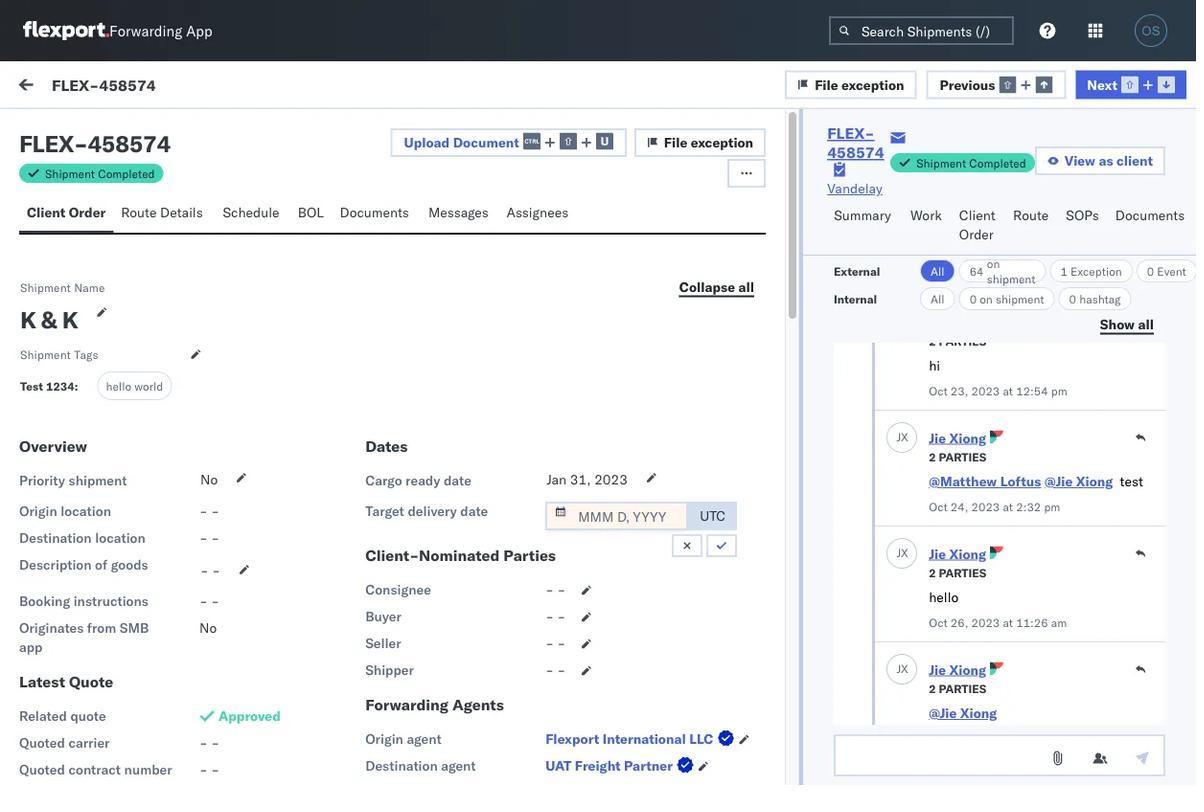 Task type: vqa. For each thing, say whether or not it's contained in the screenshot.
updated
no



Task type: locate. For each thing, give the bounding box(es) containing it.
agents
[[452, 696, 504, 715]]

jie xiong button for @matthew
[[929, 430, 986, 447]]

test
[[1120, 473, 1143, 490], [58, 499, 81, 516], [58, 586, 81, 602]]

work button
[[903, 198, 952, 255]]

shipment completed up work
[[916, 156, 1026, 170]]

file exception
[[815, 76, 904, 93], [664, 134, 753, 151]]

0 vertical spatial message
[[142, 79, 198, 95]]

2 k from the left
[[62, 306, 78, 334]]

quoted down quoted carrier
[[19, 762, 65, 779]]

shipment
[[987, 272, 1036, 286], [996, 292, 1044, 306], [69, 473, 127, 489]]

2 ttt from the top
[[58, 327, 72, 344]]

pm left 31,
[[532, 482, 552, 498]]

agent for destination agent
[[441, 758, 476, 775]]

pst down parties
[[555, 568, 579, 585]]

2 vertical spatial jie
[[929, 662, 946, 679]]

0 vertical spatial all button
[[920, 260, 955, 283]]

next
[[1087, 76, 1118, 93]]

route details button
[[113, 196, 215, 233]]

3 jason-test zhao from the top
[[93, 380, 195, 397]]

3 j x from the top
[[897, 662, 908, 677]]

schedule
[[223, 204, 279, 221]]

booking instructions
[[19, 593, 148, 610]]

(0) down flex-458574
[[84, 122, 109, 138]]

flex-
[[52, 75, 99, 94], [827, 124, 874, 143], [921, 223, 962, 240], [921, 309, 962, 326], [921, 395, 962, 412], [921, 482, 962, 498], [921, 568, 962, 585], [921, 654, 962, 671], [921, 740, 962, 757]]

goods
[[111, 557, 148, 574]]

11:26
[[1016, 616, 1048, 630]]

ttt up shipment name
[[58, 241, 72, 257]]

utc
[[700, 508, 726, 525]]

0 vertical spatial jie xiong
[[929, 430, 986, 447]]

all button for 0
[[920, 288, 955, 311]]

- -
[[199, 503, 219, 520], [199, 530, 219, 547], [200, 563, 220, 579], [545, 582, 566, 599], [199, 593, 219, 610], [545, 609, 566, 625], [545, 635, 566, 652], [545, 662, 566, 679], [199, 735, 219, 752], [199, 762, 219, 779]]

nominated
[[419, 546, 500, 565]]

1 vertical spatial order
[[959, 226, 994, 243]]

6 j z from the top
[[65, 727, 74, 739]]

route inside button
[[121, 204, 157, 221]]

@ for @ linjia test
[[58, 758, 69, 775]]

client order down "flex"
[[27, 204, 106, 221]]

2 dec from the top
[[406, 482, 430, 498]]

6:47 left jan
[[499, 482, 528, 498]]

2 parties up 26,
[[929, 566, 986, 580]]

ttt
[[58, 241, 72, 257], [58, 327, 72, 344]]

cargo ready date
[[365, 473, 471, 489]]

3 2 parties from the top
[[929, 682, 986, 696]]

all right show
[[1138, 316, 1154, 333]]

description
[[19, 557, 92, 574]]

1 all button from the top
[[920, 260, 955, 283]]

dec 8, 2026, 6:38 pm pst
[[406, 740, 570, 757]]

carrier
[[68, 735, 110, 752]]

1 2 from the top
[[929, 334, 936, 348]]

1 horizontal spatial destination
[[365, 758, 438, 775]]

0 vertical spatial 2 parties
[[929, 450, 986, 464]]

@jie
[[1045, 473, 1073, 490], [929, 705, 957, 722]]

0 vertical spatial oct
[[929, 384, 948, 398]]

2 vertical spatial oct
[[929, 616, 948, 630]]

j z down 'shipment tags'
[[65, 382, 74, 394]]

2 parties button up 26,
[[929, 564, 986, 581]]

jie xiong down '24,' on the right of page
[[929, 546, 986, 563]]

route for route
[[1013, 207, 1049, 224]]

forwarding app
[[109, 22, 212, 40]]

1 17, from the top
[[434, 482, 455, 498]]

5 z from the top
[[69, 555, 74, 567]]

0 vertical spatial forwarding
[[109, 22, 182, 40]]

1 horizontal spatial completed
[[969, 156, 1026, 170]]

flex- up 26,
[[921, 568, 962, 585]]

test right priority shipment
[[136, 466, 161, 483]]

3 zhao from the top
[[164, 380, 195, 397]]

forwarding inside forwarding app link
[[109, 22, 182, 40]]

internal down summary button
[[834, 292, 877, 306]]

4 2 parties button from the top
[[929, 680, 986, 697]]

1 quoted from the top
[[19, 735, 65, 752]]

1 vertical spatial ttt
[[58, 327, 72, 344]]

2 vertical spatial jie xiong
[[929, 662, 986, 679]]

route inside button
[[1013, 207, 1049, 224]]

jie down oct 24, 2023 at 2:32 pm
[[929, 546, 946, 563]]

hello for hello world
[[106, 379, 131, 393]]

tags
[[74, 347, 98, 362]]

client order button down "flex"
[[19, 196, 113, 233]]

app
[[19, 639, 43, 656]]

0 vertical spatial jie xiong button
[[929, 430, 986, 447]]

consignee
[[365, 582, 431, 599]]

j
[[65, 210, 69, 222], [65, 296, 69, 308], [65, 382, 69, 394], [897, 430, 901, 445], [65, 468, 69, 480], [897, 546, 901, 561], [65, 555, 69, 567], [897, 662, 901, 677], [65, 727, 69, 739]]

pm right 12:54
[[1051, 384, 1067, 398]]

0 vertical spatial 8,
[[434, 654, 446, 671]]

jie for @matthew
[[929, 430, 946, 447]]

3 oct from the top
[[929, 616, 948, 630]]

1 vertical spatial 6:47
[[499, 568, 528, 585]]

shipment tags
[[20, 347, 98, 362]]

on for 64
[[987, 256, 1000, 271]]

xiong right "loftus"
[[1076, 473, 1113, 490]]

1 horizontal spatial @jie
[[1045, 473, 1073, 490]]

on right 64
[[987, 256, 1000, 271]]

oct left '24,' on the right of page
[[929, 500, 948, 514]]

my work
[[19, 74, 104, 100]]

6:38
[[491, 740, 520, 757]]

client for the client order button to the right
[[959, 207, 995, 224]]

0 horizontal spatial destination
[[19, 530, 92, 547]]

1 vertical spatial hello
[[929, 589, 959, 606]]

all for collapse all
[[739, 278, 754, 295]]

0 vertical spatial on
[[987, 256, 1000, 271]]

1 horizontal spatial @jie xiong button
[[1045, 473, 1113, 490]]

order for the leftmost the client order button
[[69, 204, 106, 221]]

0 vertical spatial dec 17, 2026, 6:47 pm pst
[[406, 482, 579, 498]]

client for the leftmost the client order button
[[27, 204, 65, 221]]

2 parties button for jie xiong button for @jie
[[929, 680, 986, 697]]

5 j z from the top
[[65, 555, 74, 567]]

2 2 parties from the top
[[929, 566, 986, 580]]

all for 64
[[931, 264, 945, 278]]

458574 inside flex- 458574 link
[[827, 143, 884, 162]]

1 vertical spatial x
[[901, 546, 908, 561]]

2 parties button up @jie xiong
[[929, 680, 986, 697]]

oct inside 2 parties hi oct 23, 2023 at 12:54 pm
[[929, 384, 948, 398]]

1 horizontal spatial documents
[[1115, 207, 1185, 224]]

shipment completed
[[916, 156, 1026, 170], [45, 166, 155, 181]]

2 parties button up hi
[[929, 332, 986, 349]]

shipment down 64 on shipment
[[996, 292, 1044, 306]]

1 horizontal spatial external
[[834, 264, 880, 278]]

2 parties from the top
[[939, 450, 986, 464]]

4 j z from the top
[[65, 468, 74, 480]]

message
[[142, 79, 198, 95], [59, 166, 105, 181]]

parties up hi
[[939, 334, 986, 348]]

4 resize handle column header from the left
[[1147, 160, 1170, 786]]

1 horizontal spatial k
[[62, 306, 78, 334]]

parties for jie xiong button for @jie
[[939, 682, 986, 696]]

2 parties button
[[929, 332, 986, 349], [929, 448, 986, 465], [929, 564, 986, 581], [929, 680, 986, 697]]

0 vertical spatial jie
[[929, 430, 946, 447]]

forwarding for forwarding app
[[109, 22, 182, 40]]

2 vertical spatial 2 parties
[[929, 682, 986, 696]]

location for origin location
[[61, 503, 111, 520]]

2 vertical spatial x
[[901, 662, 908, 677]]

1 vertical spatial 2 parties
[[929, 566, 986, 580]]

parties
[[504, 546, 556, 565]]

hello left world
[[106, 379, 131, 393]]

2023 inside 2 parties hi oct 23, 2023 at 12:54 pm
[[971, 384, 1000, 398]]

external for external (0)
[[31, 122, 81, 138]]

1 parties from the top
[[939, 334, 986, 348]]

1 horizontal spatial hello
[[929, 589, 959, 606]]

documents button up 0 event in the top of the page
[[1108, 198, 1196, 255]]

0 vertical spatial shipment
[[987, 272, 1036, 286]]

1 ttt from the top
[[58, 241, 72, 257]]

2 parties up @matthew
[[929, 450, 986, 464]]

vandelay link
[[827, 179, 883, 198]]

agent down the dec 8, 2026, 6:38 pm pst
[[441, 758, 476, 775]]

ready
[[406, 473, 440, 489]]

Search Shipments (/) text field
[[829, 16, 1014, 45]]

1 vertical spatial quoted
[[19, 762, 65, 779]]

j z down shipment name
[[65, 296, 74, 308]]

k right &
[[62, 306, 78, 334]]

forwarding left the app
[[109, 22, 182, 40]]

2 (0) from the left
[[179, 122, 204, 138]]

jie xiong button
[[929, 430, 986, 447], [929, 546, 986, 563], [929, 662, 986, 679]]

route for route details
[[121, 204, 157, 221]]

2 x from the top
[[901, 546, 908, 561]]

@jie for @jie xiong
[[929, 705, 957, 722]]

order inside client order
[[959, 226, 994, 243]]

external down summary button
[[834, 264, 880, 278]]

1 jie xiong button from the top
[[929, 430, 986, 447]]

uat freight partner link
[[545, 757, 698, 776]]

4 dec from the top
[[406, 654, 430, 671]]

3 2 parties button from the top
[[929, 564, 986, 581]]

0 vertical spatial x
[[901, 430, 908, 445]]

0 horizontal spatial order
[[69, 204, 106, 221]]

completed up route button
[[969, 156, 1026, 170]]

hashtag
[[1080, 292, 1121, 306]]

(0) for internal (0)
[[179, 122, 204, 138]]

1 horizontal spatial shipment completed
[[916, 156, 1026, 170]]

2023 right 31,
[[594, 472, 628, 488]]

external for external
[[834, 264, 880, 278]]

approved
[[219, 708, 281, 725]]

quoted for quoted carrier
[[19, 735, 65, 752]]

test down internal (0) button
[[136, 208, 161, 224]]

forwarding
[[109, 22, 182, 40], [365, 696, 449, 715]]

flex- 458574 up 64
[[921, 223, 1011, 240]]

0 vertical spatial all
[[931, 264, 945, 278]]

1 vertical spatial all
[[931, 292, 945, 306]]

2 up 'hello oct 26, 2023 at 11:26 am'
[[929, 566, 936, 580]]

1 vertical spatial internal
[[834, 292, 877, 306]]

0 horizontal spatial @jie
[[929, 705, 957, 722]]

shipment for 0 on shipment
[[996, 292, 1044, 306]]

@jie for @jie xiong test
[[1045, 473, 1073, 490]]

1 @ from the top
[[58, 672, 69, 689]]

zhao
[[164, 208, 195, 224], [164, 294, 195, 311], [164, 380, 195, 397], [164, 466, 195, 483], [164, 553, 195, 569], [164, 639, 195, 656], [164, 725, 195, 742]]

uat
[[545, 758, 571, 775]]

external inside external (0) button
[[31, 122, 81, 138]]

0 horizontal spatial file exception
[[664, 134, 753, 151]]

3 x from the top
[[901, 662, 908, 677]]

0 vertical spatial location
[[61, 503, 111, 520]]

am
[[540, 223, 561, 240]]

3 resize handle column header from the left
[[890, 160, 913, 786]]

2 for jie xiong button for @jie
[[929, 682, 936, 696]]

2 8, from the top
[[434, 740, 446, 757]]

1 vertical spatial forwarding
[[365, 696, 449, 715]]

1 vertical spatial shipment
[[996, 292, 1044, 306]]

0 left event
[[1147, 264, 1154, 278]]

2 2 parties button from the top
[[929, 448, 986, 465]]

2 j z from the top
[[65, 296, 74, 308]]

dec 17, 2026, 6:47 pm pst down 'client-nominated parties'
[[406, 568, 579, 585]]

1 jie xiong from the top
[[929, 430, 986, 447]]

0 hashtag
[[1069, 292, 1121, 306]]

1 vertical spatial @
[[58, 758, 69, 775]]

7 jason-test zhao from the top
[[93, 725, 195, 742]]

jason-test zhao up tags
[[93, 294, 195, 311]]

3 at from the top
[[1003, 616, 1013, 630]]

dec
[[406, 223, 430, 240], [406, 482, 430, 498], [406, 568, 430, 585], [406, 654, 430, 671], [406, 740, 430, 757]]

0 horizontal spatial documents
[[340, 204, 409, 221]]

17,
[[434, 482, 455, 498], [434, 568, 455, 585]]

work
[[910, 207, 942, 224]]

1 (0) from the left
[[84, 122, 109, 138]]

date for target delivery date
[[460, 503, 488, 520]]

hi
[[929, 357, 940, 374]]

pm right 6:38
[[523, 740, 543, 757]]

location for destination location
[[95, 530, 145, 547]]

2 parties hi oct 23, 2023 at 12:54 pm
[[929, 334, 1067, 398]]

1 horizontal spatial client
[[959, 207, 995, 224]]

2
[[929, 334, 936, 348], [929, 450, 936, 464], [929, 566, 936, 580], [929, 682, 936, 696]]

8, for dec 8, 2026, 6:38 pm pst
[[434, 740, 446, 757]]

at left 2:32
[[1003, 500, 1013, 514]]

j z
[[65, 210, 74, 222], [65, 296, 74, 308], [65, 382, 74, 394], [65, 468, 74, 480], [65, 555, 74, 567], [65, 727, 74, 739]]

shipment inside 64 on shipment
[[987, 272, 1036, 286]]

agent for origin agent
[[407, 731, 441, 748]]

agent
[[407, 731, 441, 748], [441, 758, 476, 775]]

0 left hashtag
[[1069, 292, 1077, 306]]

j x for @jie xiong
[[897, 662, 908, 677]]

ttt up 'shipment tags'
[[58, 327, 72, 344]]

1 vertical spatial all
[[1138, 316, 1154, 333]]

17, down nominated
[[434, 568, 455, 585]]

0 vertical spatial origin
[[19, 503, 57, 520]]

linjia
[[71, 758, 107, 775]]

0 for 0 on shipment
[[970, 292, 977, 306]]

jason- up 'origin location'
[[93, 466, 136, 483]]

@ down quoted carrier
[[58, 758, 69, 775]]

1 vertical spatial 8,
[[434, 740, 446, 757]]

test right linjia
[[110, 758, 137, 775]]

(0) inside button
[[179, 122, 204, 138]]

on inside 64 on shipment
[[987, 256, 1000, 271]]

j z down destination location
[[65, 555, 74, 567]]

2 jason-test zhao from the top
[[93, 294, 195, 311]]

freight
[[575, 758, 621, 775]]

1 8, from the top
[[434, 654, 446, 671]]

(0) inside button
[[84, 122, 109, 138]]

1 2 parties from the top
[[929, 450, 986, 464]]

origin location
[[19, 503, 111, 520]]

3 jie xiong from the top
[[929, 662, 986, 679]]

0 for 0 hashtag
[[1069, 292, 1077, 306]]

0 vertical spatial @jie
[[1045, 473, 1073, 490]]

1 vertical spatial origin
[[365, 731, 403, 748]]

1 horizontal spatial 0
[[1069, 292, 1077, 306]]

1 vertical spatial dec 17, 2026, 6:47 pm pst
[[406, 568, 579, 585]]

2 all button from the top
[[920, 288, 955, 311]]

destination up the description
[[19, 530, 92, 547]]

0 horizontal spatial exception
[[691, 134, 753, 151]]

shipment up work
[[916, 156, 966, 170]]

0 horizontal spatial client order
[[27, 204, 106, 221]]

0 vertical spatial j x
[[897, 430, 908, 445]]

forwarding up origin agent
[[365, 696, 449, 715]]

2 quoted from the top
[[19, 762, 65, 779]]

1 zhao from the top
[[164, 208, 195, 224]]

0 vertical spatial 6:47
[[499, 482, 528, 498]]

resize handle column header left the ready
[[375, 160, 398, 786]]

3 2 from the top
[[929, 566, 936, 580]]

dec 17, 2026, 6:47 pm pst up delivery
[[406, 482, 579, 498]]

work left item/shipment
[[965, 166, 990, 181]]

31,
[[570, 472, 591, 488]]

flex- 458574 up 'hello oct 26, 2023 at 11:26 am'
[[921, 568, 1011, 585]]

0 horizontal spatial route
[[121, 204, 157, 221]]

resize handle column header
[[375, 160, 398, 786], [632, 160, 655, 786], [890, 160, 913, 786], [1147, 160, 1170, 786]]

xiong up @matthew
[[949, 430, 986, 447]]

0 vertical spatial internal
[[129, 122, 175, 138]]

test
[[136, 208, 161, 224], [136, 294, 161, 311], [20, 380, 43, 394], [136, 380, 161, 397], [136, 466, 161, 483], [136, 553, 161, 569], [136, 639, 161, 656], [136, 725, 161, 742], [110, 758, 137, 775]]

458574
[[99, 75, 156, 94], [88, 129, 170, 158], [827, 143, 884, 162], [962, 223, 1011, 240], [962, 309, 1011, 326], [962, 395, 1011, 412], [962, 482, 1011, 498], [962, 568, 1011, 585], [962, 654, 1011, 671], [962, 740, 1011, 757]]

1 vertical spatial all button
[[920, 288, 955, 311]]

resize handle column header right @jie xiong test
[[1147, 160, 1170, 786]]

work up external (0)
[[55, 74, 104, 100]]

0 horizontal spatial internal
[[129, 122, 175, 138]]

pm
[[532, 482, 552, 498], [532, 568, 552, 585], [523, 654, 543, 671], [523, 740, 543, 757]]

1 at from the top
[[1003, 384, 1013, 398]]

1 horizontal spatial forwarding
[[365, 696, 449, 715]]

0 horizontal spatial related
[[19, 708, 67, 725]]

2 all from the top
[[931, 292, 945, 306]]

@jie xiong button down 26,
[[929, 705, 997, 722]]

flex- 458574
[[827, 124, 884, 162], [921, 223, 1011, 240], [921, 309, 1011, 326], [921, 395, 1011, 412], [921, 482, 1011, 498], [921, 568, 1011, 585], [921, 654, 1011, 671], [921, 740, 1011, 757]]

pm inside 2 parties hi oct 23, 2023 at 12:54 pm
[[1051, 384, 1067, 398]]

2 inside 2 parties hi oct 23, 2023 at 12:54 pm
[[929, 334, 936, 348]]

8,
[[434, 654, 446, 671], [434, 740, 446, 757]]

0 horizontal spatial client
[[27, 204, 65, 221]]

2 parties button for 2nd jie xiong button from the bottom
[[929, 564, 986, 581]]

all
[[739, 278, 754, 295], [1138, 316, 1154, 333]]

1 vertical spatial @jie
[[929, 705, 957, 722]]

1 vertical spatial file
[[664, 134, 687, 151]]

1 dec from the top
[[406, 223, 430, 240]]

z
[[69, 210, 74, 222], [69, 296, 74, 308], [69, 382, 74, 394], [69, 468, 74, 480], [69, 555, 74, 567], [69, 727, 74, 739]]

1 exception
[[1060, 264, 1122, 278]]

0 vertical spatial agent
[[407, 731, 441, 748]]

0 horizontal spatial 0
[[970, 292, 977, 306]]

1 6:47 from the top
[[499, 482, 528, 498]]

latest quote
[[19, 673, 113, 692]]

target delivery date
[[365, 503, 488, 520]]

internal (0)
[[129, 122, 204, 138]]

0 vertical spatial 17,
[[434, 482, 455, 498]]

1 vertical spatial exception
[[691, 134, 753, 151]]

8, up destination agent
[[434, 740, 446, 757]]

dec down the client-
[[406, 568, 430, 585]]

None text field
[[834, 735, 1165, 777]]

1 oct from the top
[[929, 384, 948, 398]]

2 @ from the top
[[58, 758, 69, 775]]

0 vertical spatial file
[[815, 76, 838, 93]]

jie
[[929, 430, 946, 447], [929, 546, 946, 563], [929, 662, 946, 679]]

all button left 64
[[920, 260, 955, 283]]

pst
[[564, 223, 588, 240], [555, 482, 579, 498], [555, 568, 579, 585], [547, 654, 570, 671], [547, 740, 570, 757]]

jan 31, 2023
[[546, 472, 628, 488]]

0 vertical spatial exception
[[842, 76, 904, 93]]

2 2 from the top
[[929, 450, 936, 464]]

related down latest
[[19, 708, 67, 725]]

4 2 from the top
[[929, 682, 936, 696]]

booking
[[19, 593, 70, 610]]

2 17, from the top
[[434, 568, 455, 585]]

all right collapse
[[739, 278, 754, 295]]

1 all from the top
[[931, 264, 945, 278]]

2 parties button for jie xiong button related to @matthew
[[929, 448, 986, 465]]

related work item/shipment
[[922, 166, 1072, 181]]

file
[[815, 76, 838, 93], [664, 134, 687, 151]]

k
[[20, 306, 36, 334], [62, 306, 78, 334]]

documents down client
[[1115, 207, 1185, 224]]

2 up @matthew
[[929, 450, 936, 464]]

1 jie from the top
[[929, 430, 946, 447]]

0 horizontal spatial hello
[[106, 379, 131, 393]]

0 horizontal spatial external
[[31, 122, 81, 138]]

1 vertical spatial jie xiong button
[[929, 546, 986, 563]]

smb
[[120, 620, 149, 637]]

7 jason- from the top
[[93, 725, 136, 742]]

order down flex - 458574
[[69, 204, 106, 221]]

client order button
[[19, 196, 113, 233], [952, 198, 1005, 255]]

quoted down related quote
[[19, 735, 65, 752]]

1 vertical spatial related
[[19, 708, 67, 725]]

internal inside button
[[129, 122, 175, 138]]

1 horizontal spatial work
[[965, 166, 990, 181]]

3 parties from the top
[[939, 566, 986, 580]]

origin for origin location
[[19, 503, 57, 520]]

previous
[[940, 76, 995, 93]]

uat freight partner
[[545, 758, 673, 775]]

pst right am
[[564, 223, 588, 240]]

0 on shipment
[[970, 292, 1044, 306]]

1 vertical spatial external
[[834, 264, 880, 278]]

1 horizontal spatial internal
[[834, 292, 877, 306]]

jason-test zhao down "smb"
[[93, 639, 195, 656]]

internal down message button at the left top of page
[[129, 122, 175, 138]]

0 horizontal spatial documents button
[[332, 196, 421, 233]]

parties for jie xiong button related to @matthew
[[939, 450, 986, 464]]

8, for dec 8, 2026, 6:39 pm pst
[[434, 654, 446, 671]]

0 vertical spatial related
[[922, 166, 962, 181]]

route down item/shipment
[[1013, 207, 1049, 224]]

:
[[74, 380, 78, 394]]

oct left 23, at the right of the page
[[929, 384, 948, 398]]

work for my
[[55, 74, 104, 100]]

upload document button
[[391, 128, 627, 157]]

on down 64
[[980, 292, 993, 306]]

3 jie from the top
[[929, 662, 946, 679]]

1 horizontal spatial (0)
[[179, 122, 204, 138]]

1 vertical spatial oct
[[929, 500, 948, 514]]

1 vertical spatial destination
[[365, 758, 438, 775]]

1 j z from the top
[[65, 210, 74, 222]]

jason-test zhao up 'origin location'
[[93, 466, 195, 483]]

1 x from the top
[[901, 430, 908, 445]]

1 vertical spatial message
[[59, 166, 105, 181]]

2023 right 26,
[[971, 616, 1000, 630]]

work
[[55, 74, 104, 100], [965, 166, 990, 181]]

0 horizontal spatial origin
[[19, 503, 57, 520]]

hello inside 'hello oct 26, 2023 at 11:26 am'
[[929, 589, 959, 606]]

@jie right "loftus"
[[1045, 473, 1073, 490]]

client order
[[27, 204, 106, 221], [959, 207, 995, 243]]

1 horizontal spatial related
[[922, 166, 962, 181]]

1 j x from the top
[[897, 430, 908, 445]]

1 horizontal spatial route
[[1013, 207, 1049, 224]]

completed down flex - 458574
[[98, 166, 155, 181]]

client down "flex"
[[27, 204, 65, 221]]

0 vertical spatial ttt
[[58, 241, 72, 257]]

0 vertical spatial file exception
[[815, 76, 904, 93]]

26,
[[951, 616, 968, 630]]

@ tao liu
[[58, 672, 119, 689]]

z down destination location
[[69, 555, 74, 567]]

4 parties from the top
[[939, 682, 986, 696]]

dec up destination agent
[[406, 740, 430, 757]]

jie xiong button up @jie xiong
[[929, 662, 986, 679]]

3 jie xiong button from the top
[[929, 662, 986, 679]]

2:32
[[1016, 500, 1041, 514]]

0 event
[[1147, 264, 1186, 278]]

shipment up k & k
[[20, 280, 71, 295]]

all
[[931, 264, 945, 278], [931, 292, 945, 306]]



Task type: describe. For each thing, give the bounding box(es) containing it.
flex - 458574
[[19, 129, 170, 158]]

2 parties for @matthew
[[929, 450, 986, 464]]

client
[[1117, 152, 1153, 169]]

order for the client order button to the right
[[959, 226, 994, 243]]

origin agent
[[365, 731, 441, 748]]

1 z from the top
[[69, 210, 74, 222]]

flex- 458574 up vandelay
[[827, 124, 884, 162]]

oct inside 'hello oct 26, 2023 at 11:26 am'
[[929, 616, 948, 630]]

0 vertical spatial no
[[200, 472, 218, 488]]

flex- right my
[[52, 75, 99, 94]]

2 parties for @jie
[[929, 682, 986, 696]]

flexport. image
[[23, 21, 109, 40]]

1 vertical spatial file exception
[[664, 134, 753, 151]]

hello oct 26, 2023 at 11:26 am
[[929, 589, 1067, 630]]

international
[[603, 731, 686, 748]]

1 vertical spatial test
[[58, 499, 81, 516]]

1 vertical spatial no
[[199, 620, 217, 637]]

flexport international llc link
[[545, 730, 738, 750]]

my
[[19, 74, 50, 100]]

related for related quote
[[19, 708, 67, 725]]

hello for hello oct 26, 2023 at 11:26 am
[[929, 589, 959, 606]]

2 resize handle column header from the left
[[632, 160, 655, 786]]

2 vertical spatial test
[[58, 586, 81, 602]]

test up "number" on the bottom left of page
[[136, 725, 161, 742]]

2 6:47 from the top
[[499, 568, 528, 585]]

7 zhao from the top
[[164, 725, 195, 742]]

route details
[[121, 204, 203, 221]]

flexport international llc
[[545, 731, 713, 748]]

2 jason- from the top
[[93, 294, 136, 311]]

originates from smb app
[[19, 620, 149, 656]]

1 jason-test zhao from the top
[[93, 208, 195, 224]]

collapse all button
[[668, 273, 766, 302]]

(0) for external (0)
[[84, 122, 109, 138]]

0 vertical spatial test
[[1120, 473, 1143, 490]]

k & k
[[20, 306, 78, 334]]

client-nominated parties
[[365, 546, 556, 565]]

MMM D, YYYY text field
[[545, 502, 688, 531]]

1 jason- from the top
[[93, 208, 136, 224]]

collapse all
[[679, 278, 754, 295]]

priority
[[19, 473, 65, 489]]

0 horizontal spatial file
[[664, 134, 687, 151]]

bol
[[298, 204, 324, 221]]

2023 inside 'hello oct 26, 2023 at 11:26 am'
[[971, 616, 1000, 630]]

on for 0
[[980, 292, 993, 306]]

flex- 458574 down 0 on shipment at top
[[921, 309, 1011, 326]]

quote
[[69, 673, 113, 692]]

document
[[453, 134, 519, 151]]

jie for @jie
[[929, 662, 946, 679]]

6 jason-test zhao from the top
[[93, 639, 195, 656]]

@matthew
[[929, 473, 997, 490]]

2 vertical spatial shipment
[[69, 473, 127, 489]]

2026, down "messages"
[[458, 223, 496, 240]]

test right :
[[136, 380, 161, 397]]

2 dec 17, 2026, 6:47 pm pst from the top
[[406, 568, 579, 585]]

llc
[[689, 731, 713, 748]]

shipment up the test 1234 : on the left of the page
[[20, 347, 71, 362]]

1 horizontal spatial exception
[[842, 76, 904, 93]]

oct 24, 2023 at 2:32 pm
[[929, 500, 1060, 514]]

next button
[[1076, 70, 1187, 99]]

view
[[1065, 152, 1095, 169]]

external (0)
[[31, 122, 109, 138]]

2026, left 6:38
[[450, 740, 487, 757]]

destination for destination agent
[[365, 758, 438, 775]]

x for @jie xiong
[[901, 662, 908, 677]]

quote
[[70, 708, 106, 725]]

number
[[124, 762, 172, 779]]

forwarding agents
[[365, 696, 504, 715]]

upload document
[[404, 134, 519, 151]]

2 jie from the top
[[929, 546, 946, 563]]

destination location
[[19, 530, 145, 547]]

show all
[[1100, 316, 1154, 333]]

6 z from the top
[[69, 727, 74, 739]]

2 j x from the top
[[897, 546, 908, 561]]

buyer
[[365, 609, 401, 625]]

5 zhao from the top
[[164, 553, 195, 569]]

parties inside 2 parties hi oct 23, 2023 at 12:54 pm
[[939, 334, 986, 348]]

internal (0) button
[[121, 113, 215, 150]]

6:39
[[491, 654, 520, 671]]

2026, down 'client-nominated parties'
[[458, 568, 496, 585]]

3 j z from the top
[[65, 382, 74, 394]]

1 k from the left
[[20, 306, 36, 334]]

overview
[[19, 437, 87, 456]]

from
[[87, 620, 116, 637]]

date for cargo ready date
[[444, 473, 471, 489]]

2 zhao from the top
[[164, 294, 195, 311]]

1 dec 17, 2026, 6:47 pm pst from the top
[[406, 482, 579, 498]]

2026, up the target delivery date
[[458, 482, 496, 498]]

2 z from the top
[[69, 296, 74, 308]]

internal for internal
[[834, 292, 877, 306]]

destination for destination location
[[19, 530, 92, 547]]

jie xiong button for @jie
[[929, 662, 986, 679]]

exception
[[1071, 264, 1122, 278]]

1 horizontal spatial client order
[[959, 207, 995, 243]]

details
[[160, 204, 203, 221]]

collapse
[[679, 278, 735, 295]]

3 jason- from the top
[[93, 380, 136, 397]]

1 horizontal spatial client order button
[[952, 198, 1005, 255]]

latest
[[19, 673, 65, 692]]

4 jason- from the top
[[93, 466, 136, 483]]

xiong up @jie xiong
[[949, 662, 986, 679]]

app
[[186, 22, 212, 40]]

1 vertical spatial @jie xiong button
[[929, 705, 997, 722]]

loftus
[[1000, 473, 1041, 490]]

os
[[1142, 23, 1160, 38]]

at inside 'hello oct 26, 2023 at 11:26 am'
[[1003, 616, 1013, 630]]

flex- down 26,
[[921, 654, 962, 671]]

pm down parties
[[532, 568, 552, 585]]

5 jason- from the top
[[93, 553, 136, 569]]

5 jason-test zhao from the top
[[93, 553, 195, 569]]

1 horizontal spatial documents button
[[1108, 198, 1196, 255]]

xiong down '24,' on the right of page
[[949, 546, 986, 563]]

work for related
[[965, 166, 990, 181]]

origin for origin agent
[[365, 731, 403, 748]]

message button
[[135, 61, 231, 113]]

dec 20, 2026, 12:36 am pst
[[406, 223, 588, 240]]

test right 'name'
[[136, 294, 161, 311]]

quoted carrier
[[19, 735, 110, 752]]

originates
[[19, 620, 84, 637]]

2 for jie xiong button related to @matthew
[[929, 450, 936, 464]]

flex- up hi
[[921, 309, 962, 326]]

forwarding for forwarding agents
[[365, 696, 449, 715]]

2 jie xiong from the top
[[929, 546, 986, 563]]

0 horizontal spatial shipment completed
[[45, 166, 155, 181]]

previous button
[[926, 70, 1066, 99]]

6 zhao from the top
[[164, 639, 195, 656]]

summary button
[[826, 198, 903, 255]]

internal for internal (0)
[[129, 122, 175, 138]]

message inside button
[[142, 79, 198, 95]]

2 oct from the top
[[929, 500, 948, 514]]

pst up mmm d, yyyy text box
[[555, 482, 579, 498]]

as
[[1099, 152, 1113, 169]]

@matthew loftus
[[929, 473, 1041, 490]]

jie xiong for @matthew
[[929, 430, 986, 447]]

4 z from the top
[[69, 468, 74, 480]]

priority shipment
[[19, 473, 127, 489]]

flex- 458574 down hi
[[921, 395, 1011, 412]]

3 dec from the top
[[406, 568, 430, 585]]

flex- down @jie xiong
[[921, 740, 962, 757]]

1
[[1060, 264, 1068, 278]]

1 vertical spatial pm
[[1044, 500, 1060, 514]]

event
[[1157, 264, 1186, 278]]

64 on shipment
[[970, 256, 1036, 286]]

0 vertical spatial @jie xiong button
[[1045, 473, 1113, 490]]

0 horizontal spatial client order button
[[19, 196, 113, 233]]

pst up uat
[[547, 740, 570, 757]]

flex- up vandelay
[[827, 124, 874, 143]]

parties for 2nd jie xiong button from the bottom
[[939, 566, 986, 580]]

3 z from the top
[[69, 382, 74, 394]]

2 for 2nd jie xiong button from the bottom
[[929, 566, 936, 580]]

description of goods
[[19, 557, 148, 574]]

show
[[1100, 316, 1135, 333]]

5 dec from the top
[[406, 740, 430, 757]]

&
[[41, 306, 57, 334]]

@ for @ tao liu
[[58, 672, 69, 689]]

pm right 6:39
[[523, 654, 543, 671]]

4 jason-test zhao from the top
[[93, 466, 195, 483]]

test left 1234
[[20, 380, 43, 394]]

2026, left 6:39
[[450, 654, 487, 671]]

0 for 0 event
[[1147, 264, 1154, 278]]

4 zhao from the top
[[164, 466, 195, 483]]

dates
[[365, 437, 408, 456]]

cargo
[[365, 473, 402, 489]]

assignees button
[[499, 196, 580, 233]]

flex- up '24,' on the right of page
[[921, 482, 962, 498]]

test right of
[[136, 553, 161, 569]]

0 horizontal spatial completed
[[98, 166, 155, 181]]

12:36
[[499, 223, 536, 240]]

jie xiong for @jie
[[929, 662, 986, 679]]

xiong down 26,
[[960, 705, 997, 722]]

6 jason- from the top
[[93, 639, 136, 656]]

flex- down hi
[[921, 395, 962, 412]]

all for show all
[[1138, 316, 1154, 333]]

1 2 parties button from the top
[[929, 332, 986, 349]]

j x for @matthew loftus
[[897, 430, 908, 445]]

flex- right summary button
[[921, 223, 962, 240]]

dec 8, 2026, 6:39 pm pst
[[406, 654, 570, 671]]

jan
[[546, 472, 567, 488]]

assignees
[[507, 204, 569, 221]]

sops button
[[1058, 198, 1108, 255]]

test down "smb"
[[136, 639, 161, 656]]

flexport
[[545, 731, 599, 748]]

2 at from the top
[[1003, 500, 1013, 514]]

sops
[[1066, 207, 1099, 224]]

@jie xiong test
[[1045, 473, 1143, 490]]

show all button
[[1089, 311, 1165, 339]]

shipment for 64 on shipment
[[987, 272, 1036, 286]]

contract
[[68, 762, 121, 779]]

flex- 458574 down 26,
[[921, 654, 1011, 671]]

1 resize handle column header from the left
[[375, 160, 398, 786]]

at inside 2 parties hi oct 23, 2023 at 12:54 pm
[[1003, 384, 1013, 398]]

am
[[1051, 616, 1067, 630]]

all for 0
[[931, 292, 945, 306]]

2023 down @matthew loftus "button"
[[971, 500, 1000, 514]]

1 horizontal spatial file
[[815, 76, 838, 93]]

shipment down "flex"
[[45, 166, 95, 181]]

x for @matthew loftus
[[901, 430, 908, 445]]

@jie xiong
[[929, 705, 997, 722]]

pst right 6:39
[[547, 654, 570, 671]]

related for related work item/shipment
[[922, 166, 962, 181]]

1234
[[46, 380, 74, 394]]

flex- 458574 link
[[827, 124, 891, 162]]

view as client button
[[1035, 147, 1165, 175]]

target
[[365, 503, 404, 520]]

all button for 64
[[920, 260, 955, 283]]

2 jie xiong button from the top
[[929, 546, 986, 563]]

partner
[[624, 758, 673, 775]]

world
[[134, 379, 163, 393]]

quoted for quoted contract number
[[19, 762, 65, 779]]

flex- 458574 down @jie xiong
[[921, 740, 1011, 757]]

flex- 458574 up '24,' on the right of page
[[921, 482, 1011, 498]]

item/shipment
[[993, 166, 1072, 181]]



